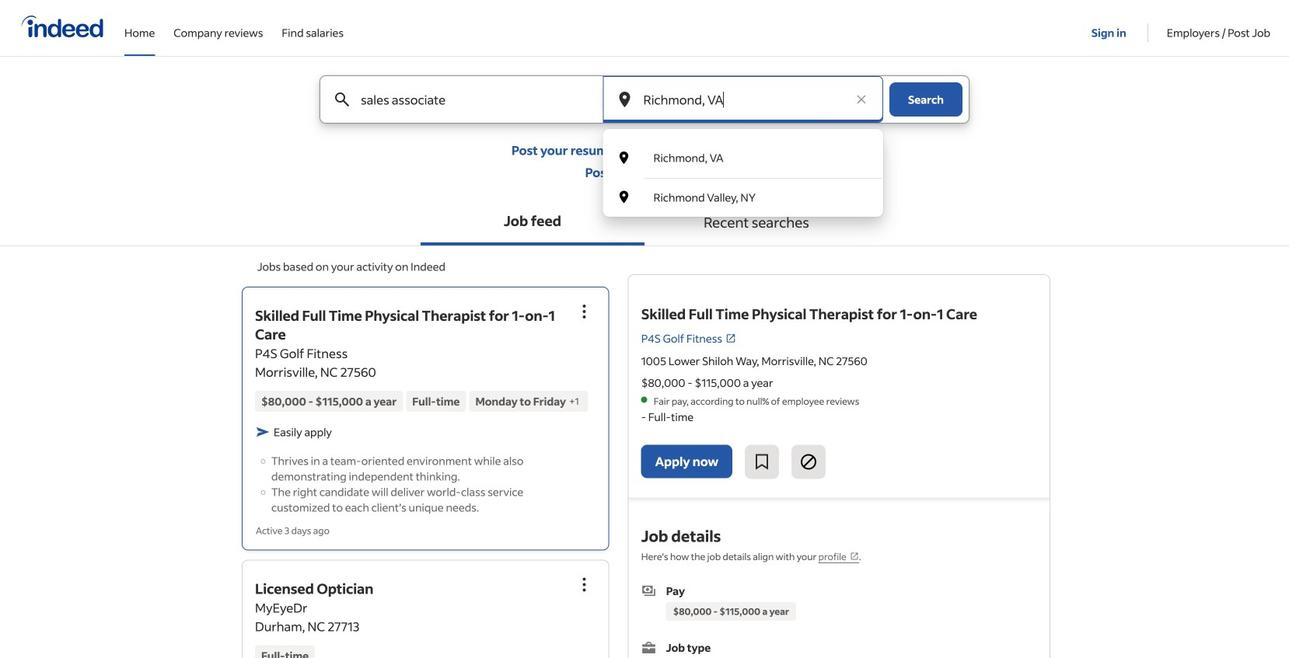 Task type: locate. For each thing, give the bounding box(es) containing it.
save this job image
[[753, 453, 772, 472]]

tab list
[[0, 199, 1289, 247]]

Edit location text field
[[640, 76, 846, 123]]

None search field
[[307, 75, 982, 217]]

not interested image
[[800, 453, 818, 472]]

search: Job title, keywords, or company text field
[[358, 76, 576, 123]]

main content
[[0, 75, 1289, 659]]

job actions for skilled full time physical therapist for 1-on-1 care is collapsed image
[[575, 303, 594, 321]]

search suggestions list box
[[603, 138, 883, 217]]

job actions for licensed optician is collapsed image
[[575, 576, 594, 595]]



Task type: vqa. For each thing, say whether or not it's contained in the screenshot.
Job actions for Licensed Optician is collapsed image
yes



Task type: describe. For each thing, give the bounding box(es) containing it.
job preferences (opens in a new window) image
[[850, 552, 859, 561]]

clear location input image
[[854, 92, 869, 107]]

p4s golf fitness (opens in a new tab) image
[[726, 333, 736, 344]]



